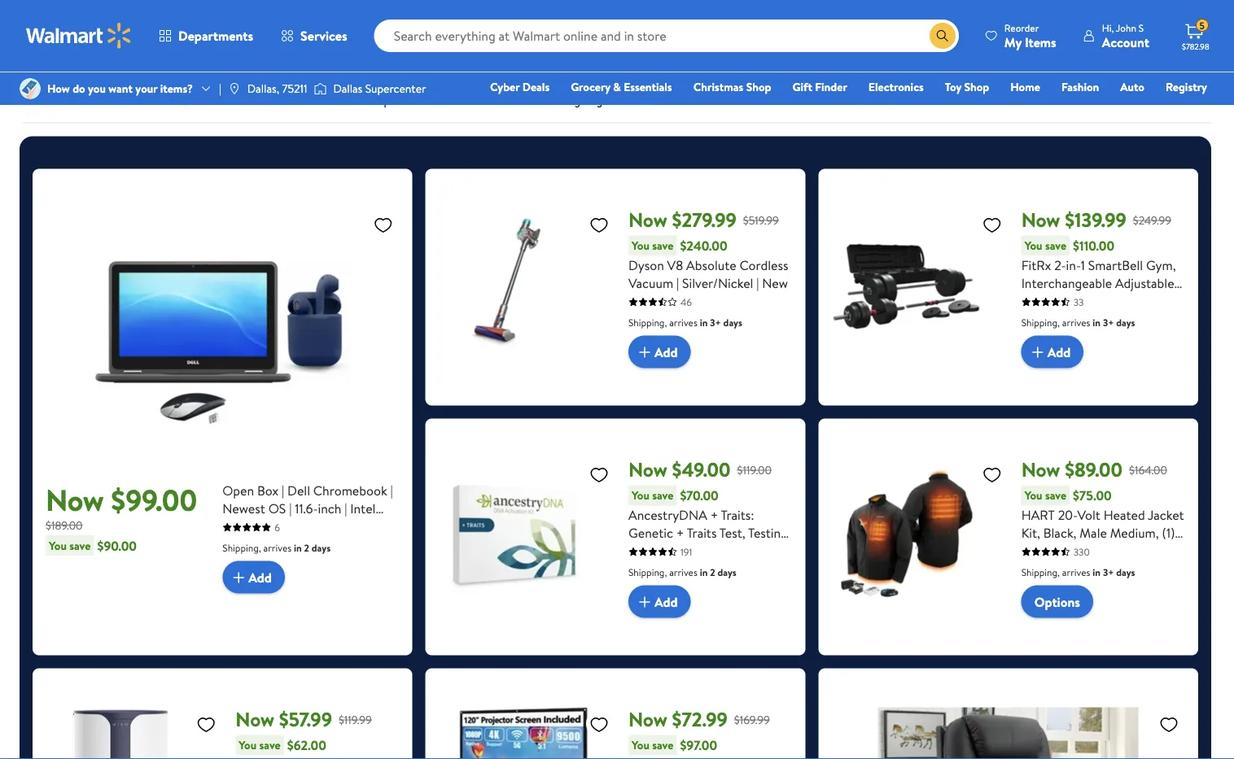Task type: vqa. For each thing, say whether or not it's contained in the screenshot.
the 'Open'
yes



Task type: locate. For each thing, give the bounding box(es) containing it.
ram
[[305, 518, 334, 536]]

you up hart
[[1025, 488, 1043, 504]]

add to cart image for now $49.00
[[635, 593, 655, 612]]

genetic right 191
[[700, 542, 745, 560]]

 image for dallas, 75211
[[228, 82, 241, 95]]

2 flash from the left
[[263, 81, 288, 97]]

you for $70.00
[[632, 488, 650, 504]]

shop
[[747, 79, 772, 95], [965, 79, 990, 95], [52, 81, 76, 97], [149, 81, 174, 97], [365, 93, 390, 108]]

3+ for now $279.99
[[710, 316, 721, 329]]

2 horizontal spatial  image
[[314, 81, 327, 97]]

all left deals
[[79, 81, 90, 97]]

services button
[[267, 16, 361, 55]]

now for $139.99
[[1022, 207, 1061, 234]]

$519.99
[[743, 212, 779, 228]]

do
[[73, 81, 85, 96]]

save left $62.00 at the bottom of the page
[[259, 738, 281, 754]]

shipping, arrives in 3+ days for $279.99
[[629, 316, 743, 329]]

collectibles
[[837, 93, 896, 108]]

in inside now $99.00 group
[[294, 541, 302, 555]]

wireless
[[268, 536, 315, 553]]

you inside you save $97.00
[[632, 738, 650, 754]]

2 down ram
[[304, 541, 309, 555]]

clear search field text image
[[910, 29, 923, 42]]

save inside you save $70.00 ancestrydna + traits: genetic + traits test, testing kit with 35+ genetic traits, dna test kit
[[652, 488, 674, 504]]

you left $97.00
[[632, 738, 650, 754]]

 image
[[20, 78, 41, 99], [314, 81, 327, 97], [228, 82, 241, 95]]

engagement
[[537, 81, 599, 97]]

add inside now $99.00 group
[[249, 569, 272, 587]]

add to cart image for now $279.99
[[635, 343, 655, 362]]

now for $99.00
[[46, 480, 104, 520]]

33
[[1074, 295, 1084, 309]]

days inside now $49.00 group
[[718, 566, 737, 579]]

1 horizontal spatial 2
[[304, 541, 309, 555]]

days for now $139.99
[[1117, 316, 1136, 329]]

shipping, arrives in 3+ days inside now $279.99 group
[[629, 316, 743, 329]]

add button down weight
[[1022, 336, 1084, 369]]

arrives down the "330"
[[1063, 566, 1091, 579]]

2 top from the left
[[445, 81, 463, 97]]

add to favorites list, dyson v8 absolute cordless vacuum | silver/nickel | new image
[[590, 215, 609, 235]]

dallas, 75211
[[247, 81, 307, 96]]

arrives down '6'
[[263, 541, 292, 555]]

save up v8
[[652, 238, 674, 254]]

in right set,
[[1093, 316, 1101, 329]]

in right test
[[700, 566, 708, 579]]

you inside you save $75.00 hart 20-volt heated jacket kit, black, male medium, (1) 1.5ah lithium-ion battery
[[1025, 488, 1043, 504]]

now $49.00 $119.00
[[629, 457, 772, 484]]

3+ down silver/nickel
[[710, 316, 721, 329]]

now $279.99 group
[[439, 182, 793, 393]]

hi,
[[1102, 21, 1114, 35]]

barbell
[[1108, 292, 1148, 310]]

genetic up dna
[[629, 524, 673, 542]]

traits,
[[747, 542, 780, 560]]

& inside toys & collectibles
[[875, 81, 882, 97]]

shipping, inside now $49.00 group
[[629, 566, 667, 579]]

next slide for chipmodulewithimages list image
[[1160, 44, 1199, 84]]

save up ancestrydna
[[652, 488, 674, 504]]

add button for now $279.99
[[629, 336, 691, 369]]

0 vertical spatial add to cart image
[[1028, 343, 1048, 362]]

gift
[[793, 79, 813, 95]]

add to cart image down vacuum
[[635, 343, 655, 362]]

0 horizontal spatial flash
[[190, 81, 216, 97]]

1 horizontal spatial  image
[[228, 82, 241, 95]]

| right the intel
[[390, 482, 393, 500]]

1 horizontal spatial top
[[445, 81, 463, 97]]

0 horizontal spatial add to cart image
[[229, 568, 249, 588]]

now up "fitrx"
[[1022, 207, 1061, 234]]

you for $110.00
[[1025, 238, 1043, 254]]

1 add to cart image from the top
[[635, 343, 655, 362]]

add for now $279.99
[[655, 343, 678, 361]]

christmas shop link
[[686, 78, 779, 96]]

top
[[242, 81, 260, 97], [445, 81, 463, 97]]

add to cart image
[[635, 343, 655, 362], [635, 593, 655, 612]]

0 horizontal spatial home
[[754, 81, 784, 97]]

1 vertical spatial add to cart image
[[229, 568, 249, 588]]

shipping, arrives in 3+ days down 46
[[629, 316, 743, 329]]

top toy gifts link
[[433, 18, 518, 98]]

now up you save $62.00
[[236, 707, 275, 734]]

1 flash from the left
[[190, 81, 216, 97]]

wedding
[[539, 93, 581, 108]]

0 horizontal spatial fashion link
[[1055, 78, 1107, 96]]

now
[[629, 207, 668, 234], [1022, 207, 1061, 234], [629, 457, 668, 484], [1022, 457, 1061, 484], [46, 480, 104, 520], [236, 707, 275, 734], [629, 707, 668, 734]]

kit down 191
[[686, 560, 701, 578]]

add to favorites list, dr.j professional native 1080p 5g wifi 250" display projector with bluetooth 5.1, full hd 4k 9500lumens outdoor movie projector, 120" screen included image
[[590, 715, 609, 735]]

days for now $49.00
[[718, 566, 737, 579]]

1 horizontal spatial &
[[613, 79, 621, 95]]

departments button
[[145, 16, 267, 55]]

46
[[681, 295, 692, 309]]

you for $75.00
[[1025, 488, 1043, 504]]

home down my
[[1011, 79, 1041, 95]]

shipping, down dumbbells
[[1022, 316, 1060, 329]]

shipping, arrives in 3+ days for $89.00
[[1022, 566, 1136, 579]]

furniture image
[[1033, 18, 1091, 77]]

6
[[275, 521, 280, 535]]

 image left 'dallas,'
[[228, 82, 241, 95]]

add
[[655, 343, 678, 361], [1048, 343, 1071, 361], [249, 569, 272, 587], [655, 593, 678, 611]]

| right vacuum
[[677, 274, 679, 292]]

1 all from the left
[[79, 81, 90, 97]]

now up hart
[[1022, 457, 1061, 484]]

save inside you save $97.00
[[652, 738, 674, 754]]

deals right cyber
[[523, 79, 550, 95]]

days down silver/nickel
[[724, 316, 743, 329]]

vacuum
[[629, 274, 674, 292]]

traits:
[[721, 506, 755, 524]]

now right add to favorites list, ancestrydna + traits: genetic + traits test, testing kit with 35+ genetic traits, dna test kit image
[[629, 457, 668, 484]]

0 horizontal spatial  image
[[20, 78, 41, 99]]

add button down bundle:
[[223, 562, 285, 594]]

auto link
[[1113, 78, 1152, 96]]

top left 'toy'
[[445, 81, 463, 97]]

shipping, inside now $99.00 group
[[223, 541, 261, 555]]

add button inside now $49.00 group
[[629, 586, 691, 619]]

0 vertical spatial shipping, arrives in 2 days
[[223, 541, 331, 555]]

kit left with at the right of the page
[[629, 542, 644, 560]]

shop inside shop all flash deals
[[149, 81, 174, 97]]

flash
[[190, 81, 216, 97], [263, 81, 288, 97]]

shipping, arrives in 2 days
[[223, 541, 331, 555], [629, 566, 737, 579]]

adjustable
[[1116, 274, 1175, 292]]

$279.99
[[672, 207, 737, 234]]

days for now $279.99
[[724, 316, 743, 329]]

add to cart image inside now $279.99 group
[[635, 343, 655, 362]]

you up the dyson at the right of page
[[632, 238, 650, 254]]

2 left day on the bottom of the page
[[276, 571, 283, 589]]

add to cart image
[[1028, 343, 1048, 362], [229, 568, 249, 588]]

add to cart image down dna
[[635, 593, 655, 612]]

3+ inside now $279.99 group
[[710, 316, 721, 329]]

in for now $49.00
[[700, 566, 708, 579]]

shipping, arrives in 3+ days down the "330"
[[1022, 566, 1136, 579]]

now $49.00 group
[[439, 432, 793, 643]]

add down set,
[[1048, 343, 1071, 361]]

35+
[[675, 542, 697, 560]]

1 horizontal spatial home link
[[1003, 78, 1048, 96]]

arrives down 191
[[670, 566, 698, 579]]

you left $62.00 at the bottom of the page
[[239, 738, 257, 754]]

shipping, for now $139.99
[[1022, 316, 1060, 329]]

chromebook
[[313, 482, 387, 500]]

2 horizontal spatial 2
[[710, 566, 716, 579]]

you inside you save $110.00 fitrx 2-in-1 smartbell gym, interchangeable adjustable dumbbells and barbell weight set, 100lbs.
[[1025, 238, 1043, 254]]

electronics down toys & collectibles image
[[869, 79, 924, 95]]

shipping, inside now $279.99 group
[[629, 316, 667, 329]]

holiday
[[370, 81, 407, 97]]

group
[[832, 682, 1186, 760]]

gift finder
[[793, 79, 848, 95]]

days inside now $279.99 group
[[724, 316, 743, 329]]

shipping, down vacuum
[[629, 316, 667, 329]]

2 inside open box | dell chromebook | newest os | 11.6-inch | intel celeron | 4gb ram 16gb | bundle: wireless mouse, bluetooth/wireless airbuds by certified 2 day express
[[276, 571, 283, 589]]

deals right 'dallas,'
[[291, 81, 318, 97]]

&
[[613, 79, 621, 95], [602, 81, 610, 97], [875, 81, 882, 97]]

add for now $139.99
[[1048, 343, 1071, 361]]

shop inside 'link'
[[747, 79, 772, 95]]

home left gift
[[754, 81, 784, 97]]

1 horizontal spatial shipping, arrives in 2 days
[[629, 566, 737, 579]]

flash inside shop all flash deals
[[190, 81, 216, 97]]

 image left "how"
[[20, 78, 41, 99]]

1 horizontal spatial home
[[1011, 79, 1041, 95]]

days down ram
[[312, 541, 331, 555]]

grocery
[[571, 79, 611, 95]]

0 horizontal spatial genetic
[[629, 524, 673, 542]]

days down barbell
[[1117, 316, 1136, 329]]

you up ancestrydna
[[632, 488, 650, 504]]

now for $279.99
[[629, 207, 668, 234]]

hart
[[1022, 506, 1055, 524]]

2 add to cart image from the top
[[635, 593, 655, 612]]

 image right 75211
[[314, 81, 327, 97]]

save up 2-
[[1046, 238, 1067, 254]]

1 horizontal spatial add to cart image
[[1028, 343, 1048, 362]]

registry link
[[1159, 78, 1215, 96]]

fashion
[[1062, 79, 1100, 95], [1141, 81, 1178, 97]]

0 horizontal spatial all
[[79, 81, 90, 97]]

days down ion
[[1117, 566, 1136, 579]]

you
[[88, 81, 106, 96]]

search icon image
[[936, 29, 949, 42]]

home
[[1011, 79, 1041, 95], [754, 81, 784, 97]]

home image
[[739, 18, 798, 77]]

1 vertical spatial shipping, arrives in 2 days
[[629, 566, 737, 579]]

0 horizontal spatial shipping, arrives in 2 days
[[223, 541, 331, 555]]

you up "fitrx"
[[1025, 238, 1043, 254]]

winter prep essentials
[[642, 81, 700, 108]]

you down $189.00
[[49, 538, 67, 554]]

$89.00
[[1065, 457, 1123, 484]]

add to favorites list, ancestrydna + traits: genetic + traits test, testing kit with 35+ genetic traits, dna test kit image
[[590, 465, 609, 485]]

$70.00
[[680, 487, 719, 505]]

you inside 'you save $240.00 dyson v8 absolute cordless vacuum | silver/nickel | new'
[[632, 238, 650, 254]]

supercenter
[[365, 81, 426, 96]]

registry
[[1166, 79, 1208, 95]]

you save $75.00 hart 20-volt heated jacket kit, black, male medium, (1) 1.5ah lithium-ion battery
[[1022, 487, 1185, 560]]

arrives down 46
[[670, 316, 698, 329]]

john
[[1116, 21, 1137, 35]]

save inside you save $75.00 hart 20-volt heated jacket kit, black, male medium, (1) 1.5ah lithium-ion battery
[[1046, 488, 1067, 504]]

flash deals image
[[153, 18, 212, 77]]

+ up 191
[[677, 524, 684, 542]]

shipping, down 'celeron'
[[223, 541, 261, 555]]

& for engagement
[[602, 81, 610, 97]]

save inside 'you save $240.00 dyson v8 absolute cordless vacuum | silver/nickel | new'
[[652, 238, 674, 254]]

furniture
[[1039, 81, 1085, 97]]

add to cart image down weight
[[1028, 343, 1048, 362]]

in inside now $279.99 group
[[700, 316, 708, 329]]

shipping, arrives in 3+ days
[[629, 316, 743, 329], [1022, 316, 1136, 329], [1022, 566, 1136, 579]]

& inside engagement & wedding rings
[[602, 81, 610, 97]]

shipping, arrives in 2 days inside now $49.00 group
[[629, 566, 737, 579]]

electronics link
[[922, 18, 1007, 98], [861, 78, 931, 96]]

all right your
[[177, 81, 188, 97]]

all inside shop all flash deals
[[177, 81, 188, 97]]

add to cart image down bundle:
[[229, 568, 249, 588]]

top toy gifts
[[445, 81, 506, 97]]

silver/nickel
[[683, 274, 754, 292]]

add button down test
[[629, 586, 691, 619]]

| right 16gb
[[369, 518, 372, 536]]

traits
[[687, 524, 717, 542]]

home link
[[726, 18, 811, 98], [1003, 78, 1048, 96]]

save down $189.00
[[69, 538, 91, 554]]

options link
[[1022, 586, 1094, 619]]

add button inside now $279.99 group
[[629, 336, 691, 369]]

weight
[[1022, 310, 1062, 328]]

save for $70.00
[[652, 488, 674, 504]]

christmas shop
[[694, 79, 772, 95]]

arrives down the 33 at the right top of page
[[1063, 316, 1091, 329]]

shipping, arrives in 2 days down 191
[[629, 566, 737, 579]]

save for $62.00
[[259, 738, 281, 754]]

now up the dyson at the right of page
[[629, 207, 668, 234]]

days down test,
[[718, 566, 737, 579]]

toy
[[465, 81, 481, 97]]

save left $97.00
[[652, 738, 674, 754]]

electronics down electronics image
[[937, 81, 992, 97]]

deals right your
[[169, 93, 196, 108]]

save for $97.00
[[652, 738, 674, 754]]

0 horizontal spatial &
[[602, 81, 610, 97]]

add down vacuum
[[655, 343, 678, 361]]

arrives inside now $49.00 group
[[670, 566, 698, 579]]

top toy gifts image
[[446, 18, 505, 77]]

3+ down ion
[[1103, 566, 1114, 579]]

arrives inside now $279.99 group
[[670, 316, 698, 329]]

arrives for now $279.99
[[670, 316, 698, 329]]

walmart image
[[26, 23, 132, 49]]

shipping,
[[629, 316, 667, 329], [1022, 316, 1060, 329], [223, 541, 261, 555], [629, 566, 667, 579], [1022, 566, 1060, 579]]

save inside you save $62.00
[[259, 738, 281, 754]]

1 horizontal spatial all
[[177, 81, 188, 97]]

all
[[79, 81, 90, 97], [177, 81, 188, 97]]

1 horizontal spatial kit
[[686, 560, 701, 578]]

kit,
[[1022, 524, 1041, 542]]

you inside you save $62.00
[[239, 738, 257, 754]]

add to cart image inside now $99.00 group
[[229, 568, 249, 588]]

1
[[1081, 256, 1086, 274]]

2 all from the left
[[177, 81, 188, 97]]

top left 75211
[[242, 81, 260, 97]]

1 vertical spatial add to cart image
[[635, 593, 655, 612]]

1 horizontal spatial flash
[[263, 81, 288, 97]]

gifts
[[484, 81, 506, 97]]

shipping, down the 1.5ah
[[1022, 566, 1060, 579]]

heated
[[1104, 506, 1146, 524]]

in down silver/nickel
[[700, 316, 708, 329]]

0 vertical spatial add to cart image
[[635, 343, 655, 362]]

0 horizontal spatial 2
[[276, 571, 283, 589]]

finder
[[815, 79, 848, 95]]

shipping, down with at the right of the page
[[629, 566, 667, 579]]

testing
[[748, 524, 788, 542]]

1 top from the left
[[242, 81, 260, 97]]

in inside now $49.00 group
[[700, 566, 708, 579]]

shipping, arrives in 3+ days down the 33 at the right top of page
[[1022, 316, 1136, 329]]

now inside now $99.00 $189.00 you save $90.00
[[46, 480, 104, 520]]

save inside you save $110.00 fitrx 2-in-1 smartbell gym, interchangeable adjustable dumbbells and barbell weight set, 100lbs.
[[1046, 238, 1067, 254]]

2 inside now $49.00 group
[[710, 566, 716, 579]]

shipping, arrives in 2 days inside now $99.00 group
[[223, 541, 331, 555]]

$164.00
[[1130, 462, 1168, 478]]

top flash deals link
[[238, 18, 322, 98]]

add button down 46
[[629, 336, 691, 369]]

now up $90.00
[[46, 480, 104, 520]]

(1)
[[1163, 524, 1176, 542]]

in down 4gb
[[294, 541, 302, 555]]

add inside now $49.00 group
[[655, 593, 678, 611]]

dallas,
[[247, 81, 279, 96]]

+ left traits:
[[711, 506, 718, 524]]

in down 'lithium-' in the bottom of the page
[[1093, 566, 1101, 579]]

shipping, arrives in 2 days down '6'
[[223, 541, 331, 555]]

add button for now $139.99
[[1022, 336, 1084, 369]]

in for now $279.99
[[700, 316, 708, 329]]

2 down traits
[[710, 566, 716, 579]]

add down test
[[655, 593, 678, 611]]

0 horizontal spatial top
[[242, 81, 260, 97]]

3+ down the and
[[1103, 316, 1114, 329]]

deals
[[523, 79, 550, 95], [291, 81, 318, 97], [169, 93, 196, 108]]

2 horizontal spatial &
[[875, 81, 882, 97]]

0 horizontal spatial deals
[[169, 93, 196, 108]]

winter
[[642, 81, 675, 97]]

you inside you save $70.00 ancestrydna + traits: genetic + traits test, testing kit with 35+ genetic traits, dna test kit
[[632, 488, 650, 504]]

add down bundle:
[[249, 569, 272, 587]]

add inside now $279.99 group
[[655, 343, 678, 361]]

$119.00
[[737, 462, 772, 478]]

now up you save $97.00
[[629, 707, 668, 734]]

save up 20-
[[1046, 488, 1067, 504]]

shop all deals link
[[42, 18, 127, 98]]

add to favorites list, hart 20-volt heated jacket kit, black, male medium, (1) 1.5ah lithium-ion battery image
[[983, 465, 1002, 485]]

now $139.99 $249.99
[[1022, 207, 1172, 234]]



Task type: describe. For each thing, give the bounding box(es) containing it.
grocery & essentials
[[571, 79, 672, 95]]

electronics image
[[935, 18, 994, 77]]

| left the new
[[757, 274, 759, 292]]

s
[[1139, 21, 1144, 35]]

add button inside now $99.00 group
[[223, 562, 285, 594]]

3+ for now $89.00
[[1103, 566, 1114, 579]]

intel
[[350, 500, 376, 518]]

add for now $49.00
[[655, 593, 678, 611]]

now $99.00 $189.00 you save $90.00
[[46, 480, 197, 555]]

you inside now $99.00 $189.00 you save $90.00
[[49, 538, 67, 554]]

you for $97.00
[[632, 738, 650, 754]]

registry one debit
[[1083, 79, 1208, 118]]

1 horizontal spatial electronics
[[937, 81, 992, 97]]

Search search field
[[374, 20, 959, 52]]

in for now $89.00
[[1093, 566, 1101, 579]]

dna
[[629, 560, 657, 578]]

1 horizontal spatial genetic
[[700, 542, 745, 560]]

dell
[[288, 482, 310, 500]]

1 horizontal spatial fashion
[[1141, 81, 1178, 97]]

options
[[1035, 593, 1081, 611]]

shipping, for now $89.00
[[1022, 566, 1060, 579]]

save for $240.00
[[652, 238, 674, 254]]

furniture link
[[1020, 18, 1104, 98]]

1.5ah
[[1022, 542, 1051, 560]]

shop all deals image
[[55, 18, 114, 77]]

now $99.00 group
[[46, 182, 400, 643]]

open box | dell chromebook | newest os | 11.6-inch | intel celeron | 4gb ram 16gb | bundle: wireless mouse, bluetooth/wireless airbuds by certified 2 day express
[[223, 482, 394, 589]]

 image for dallas supercenter
[[314, 81, 327, 97]]

shop inside the holiday shop
[[365, 93, 390, 108]]

0 horizontal spatial electronics
[[869, 79, 924, 95]]

engagement & wedding rings image
[[544, 18, 603, 77]]

day
[[287, 571, 308, 589]]

add to favorites list, miko home air purifier with multiple speeds timer true hepa filter to safely remove dust, pollen, allergens, odor - 400 sqft coverage image
[[197, 715, 216, 735]]

gym,
[[1147, 256, 1176, 274]]

dallas
[[333, 81, 363, 96]]

absolute
[[687, 256, 737, 274]]

$57.99
[[279, 707, 332, 734]]

 image for how do you want your items?
[[20, 78, 41, 99]]

auto
[[1121, 79, 1145, 95]]

$240.00
[[680, 237, 728, 255]]

& for toys
[[875, 81, 882, 97]]

toy shop
[[945, 79, 990, 95]]

gift finder link
[[785, 78, 855, 96]]

now $57.99 $119.99
[[236, 707, 372, 734]]

essentials
[[648, 93, 695, 108]]

items?
[[160, 81, 193, 96]]

add button for now $49.00
[[629, 586, 691, 619]]

cordless
[[740, 256, 789, 274]]

Walmart Site-Wide search field
[[374, 20, 959, 52]]

you save $110.00 fitrx 2-in-1 smartbell gym, interchangeable adjustable dumbbells and barbell weight set, 100lbs.
[[1022, 237, 1176, 328]]

top flash deals image
[[251, 18, 309, 77]]

toy
[[945, 79, 962, 95]]

winter prep essentials image
[[642, 18, 700, 77]]

shipping, for now $279.99
[[629, 316, 667, 329]]

certified
[[223, 571, 273, 589]]

$119.99
[[339, 712, 372, 728]]

medium,
[[1111, 524, 1159, 542]]

$249.99
[[1133, 212, 1172, 228]]

top for top toy gifts
[[445, 81, 463, 97]]

toys & collectibles image
[[837, 18, 896, 77]]

add to favorites list, lacoo power lift recliner with massage and heat, black faux leather image
[[1160, 715, 1179, 735]]

engagement & wedding rings
[[537, 81, 610, 108]]

with
[[648, 542, 672, 560]]

$75.00
[[1073, 487, 1112, 505]]

4gb
[[277, 518, 302, 536]]

walmart+
[[1159, 102, 1208, 118]]

my
[[1005, 33, 1022, 51]]

deals inside shop all flash deals
[[169, 93, 196, 108]]

arrives for now $49.00
[[670, 566, 698, 579]]

$110.00
[[1073, 237, 1115, 255]]

100lbs.
[[1090, 310, 1128, 328]]

departments
[[178, 27, 253, 45]]

toys
[[851, 81, 872, 97]]

0 horizontal spatial kit
[[629, 542, 644, 560]]

account
[[1102, 33, 1150, 51]]

in-
[[1067, 256, 1081, 274]]

arrives for now $89.00
[[1063, 566, 1091, 579]]

save inside now $99.00 $189.00 you save $90.00
[[69, 538, 91, 554]]

all for deals
[[79, 81, 90, 97]]

toy shop link
[[938, 78, 997, 96]]

you for $240.00
[[632, 238, 650, 254]]

days inside now $99.00 group
[[312, 541, 331, 555]]

2-
[[1055, 256, 1067, 274]]

the holiday shop
[[349, 81, 407, 108]]

hi, john s account
[[1102, 21, 1150, 51]]

cyber deals
[[490, 79, 550, 95]]

now for $49.00
[[629, 457, 668, 484]]

essentials
[[624, 79, 672, 95]]

mouse,
[[318, 536, 359, 553]]

top for top flash deals
[[242, 81, 260, 97]]

0 horizontal spatial +
[[677, 524, 684, 542]]

add to favorites list, open box | dell chromebook | newest os | 11.6-inch | intel celeron | 4gb ram 16gb | bundle: wireless mouse, bluetooth/wireless airbuds by certified 2 day express image
[[374, 215, 393, 235]]

grocery & essentials link
[[564, 78, 680, 96]]

inch
[[318, 500, 342, 518]]

how do you want your items?
[[47, 81, 193, 96]]

| left '6'
[[271, 518, 273, 536]]

$139.99
[[1065, 207, 1127, 234]]

$782.98
[[1182, 41, 1210, 52]]

shop all deals
[[52, 81, 118, 97]]

lithium-
[[1054, 542, 1101, 560]]

save for $110.00
[[1046, 238, 1067, 254]]

now for $89.00
[[1022, 457, 1061, 484]]

1 horizontal spatial fashion link
[[1117, 18, 1202, 98]]

you save $240.00 dyson v8 absolute cordless vacuum | silver/nickel | new
[[629, 237, 789, 292]]

now for $57.99
[[236, 707, 275, 734]]

winter prep essentials link
[[629, 18, 713, 110]]

$72.99
[[672, 707, 728, 734]]

smartbell
[[1089, 256, 1144, 274]]

2 horizontal spatial deals
[[523, 79, 550, 95]]

all for flash
[[177, 81, 188, 97]]

| right shop all flash deals
[[219, 81, 221, 96]]

| right inch
[[345, 500, 347, 518]]

3+ for now $139.99
[[1103, 316, 1114, 329]]

days for now $89.00
[[1117, 566, 1136, 579]]

| right os
[[289, 500, 292, 518]]

75211
[[282, 81, 307, 96]]

fashion image
[[1130, 18, 1189, 77]]

in for now $139.99
[[1093, 316, 1101, 329]]

the
[[349, 81, 367, 97]]

and
[[1085, 292, 1105, 310]]

now for $72.99
[[629, 707, 668, 734]]

shipping, for now $49.00
[[629, 566, 667, 579]]

now $279.99 $519.99
[[629, 207, 779, 234]]

box
[[257, 482, 279, 500]]

walmart+ link
[[1152, 101, 1215, 118]]

16gb
[[337, 518, 366, 536]]

shipping, arrives in 3+ days for $139.99
[[1022, 316, 1136, 329]]

toys & collectibles link
[[824, 18, 909, 110]]

11.6-
[[295, 500, 318, 518]]

add to favorites list, fitrx 2-in-1 smartbell gym, interchangeable adjustable dumbbells and barbell weight set, 100lbs. image
[[983, 215, 1002, 235]]

arrives for now $139.99
[[1063, 316, 1091, 329]]

save for $75.00
[[1046, 488, 1067, 504]]

| right box
[[282, 482, 284, 500]]

battery
[[1122, 542, 1165, 560]]

0 horizontal spatial home link
[[726, 18, 811, 98]]

you for $62.00
[[239, 738, 257, 754]]

volt
[[1078, 506, 1101, 524]]

& for grocery
[[613, 79, 621, 95]]

$90.00
[[97, 537, 137, 555]]

arrives inside now $99.00 group
[[263, 541, 292, 555]]

1 horizontal spatial deals
[[291, 81, 318, 97]]

the holiday shop image
[[349, 18, 407, 77]]

1 horizontal spatial +
[[711, 506, 718, 524]]

bluetooth/wireless
[[223, 553, 330, 571]]

0 horizontal spatial fashion
[[1062, 79, 1100, 95]]



